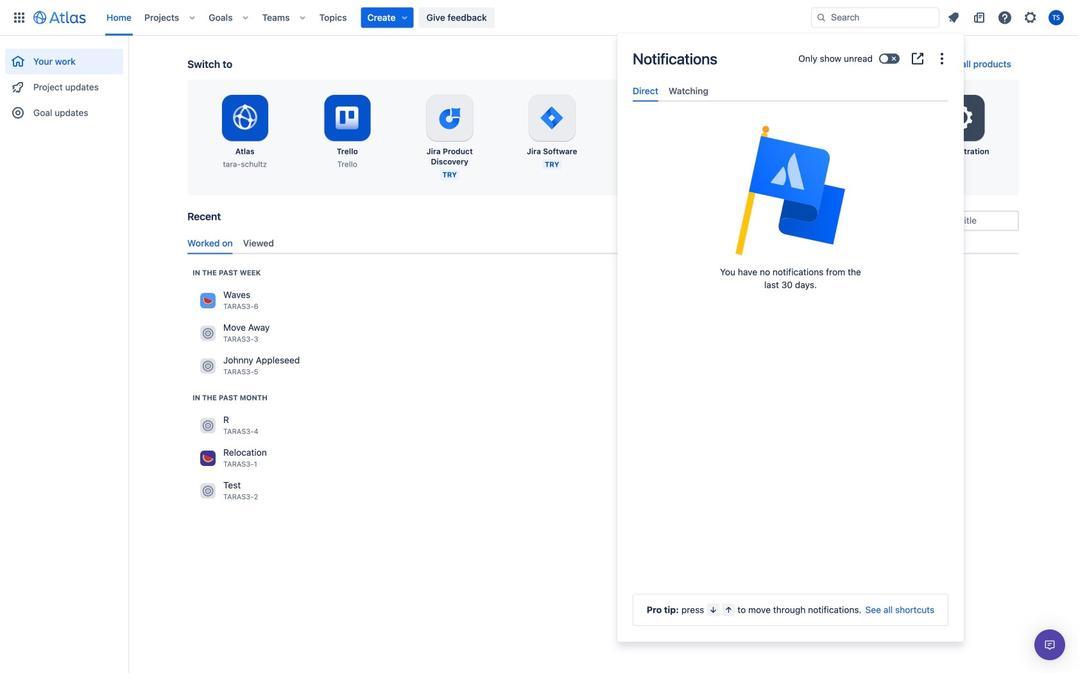 Task type: describe. For each thing, give the bounding box(es) containing it.
open notifications in a new tab image
[[910, 51, 925, 66]]

townsquare image
[[200, 293, 216, 309]]

top element
[[8, 0, 811, 36]]

0 horizontal spatial settings image
[[741, 103, 772, 133]]

arrow up image
[[723, 605, 734, 616]]

1 townsquare image from the top
[[200, 326, 216, 341]]

5 townsquare image from the top
[[200, 484, 216, 499]]

1 vertical spatial tab list
[[182, 233, 1024, 254]]

4 townsquare image from the top
[[200, 451, 216, 466]]

switch to... image
[[12, 10, 27, 25]]

account image
[[1049, 10, 1064, 25]]



Task type: vqa. For each thing, say whether or not it's contained in the screenshot.
rightmost list
no



Task type: locate. For each thing, give the bounding box(es) containing it.
help image
[[997, 10, 1013, 25]]

0 vertical spatial heading
[[193, 268, 261, 278]]

3 townsquare image from the top
[[200, 418, 216, 434]]

1 heading from the top
[[193, 268, 261, 278]]

1 vertical spatial heading
[[193, 393, 268, 403]]

1 vertical spatial settings image
[[741, 103, 772, 133]]

settings image
[[1023, 10, 1038, 25], [741, 103, 772, 133]]

tab list
[[628, 81, 954, 102], [182, 233, 1024, 254]]

group
[[5, 36, 123, 130]]

0 vertical spatial settings image
[[1023, 10, 1038, 25]]

2 townsquare image from the top
[[200, 359, 216, 374]]

2 heading from the top
[[193, 393, 268, 403]]

0 vertical spatial tab list
[[628, 81, 954, 102]]

notifications image
[[946, 10, 961, 25]]

Search field
[[811, 7, 940, 28]]

search image
[[816, 13, 827, 23]]

tab panel
[[628, 102, 954, 113]]

Filter by title field
[[906, 212, 1018, 230]]

banner
[[0, 0, 1078, 36]]

None search field
[[811, 7, 940, 28]]

open intercom messenger image
[[1042, 638, 1058, 653]]

1 horizontal spatial settings image
[[1023, 10, 1038, 25]]

heading
[[193, 268, 261, 278], [193, 393, 268, 403]]

dialog
[[617, 33, 964, 643]]

arrow down image
[[708, 605, 718, 616]]

more image
[[934, 51, 950, 66]]

settings image
[[946, 103, 977, 133]]

townsquare image
[[200, 326, 216, 341], [200, 359, 216, 374], [200, 418, 216, 434], [200, 451, 216, 466], [200, 484, 216, 499]]



